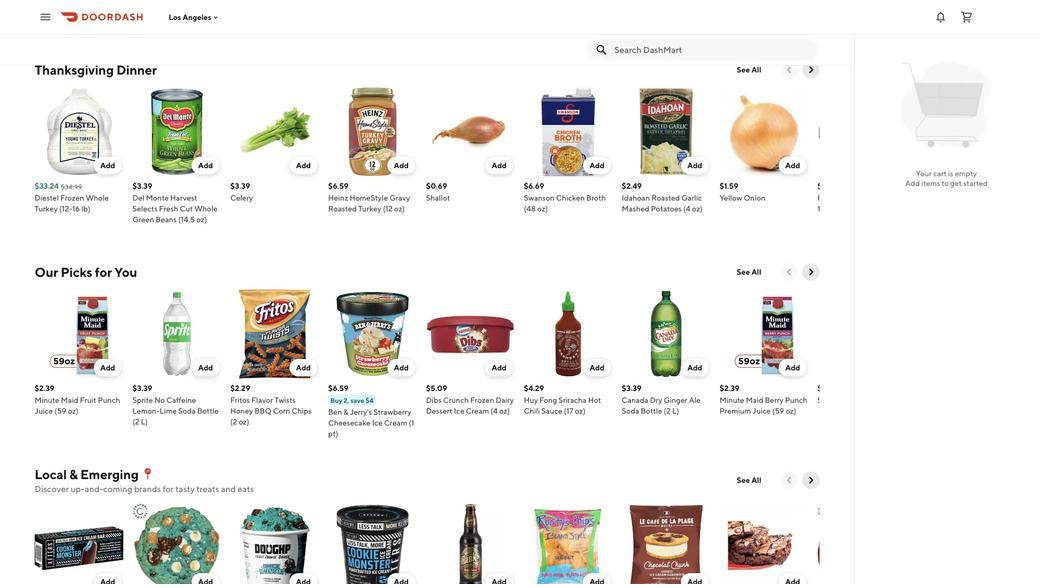 Task type: vqa. For each thing, say whether or not it's contained in the screenshot.


Task type: describe. For each thing, give the bounding box(es) containing it.
mix
[[41, 0, 57, 10]]

cut
[[180, 204, 193, 213]]

l) inside $3.39 sprite no caffeine lemon-lime soda bottle (2 l)
[[141, 417, 148, 426]]

save
[[129, 0, 150, 10]]

add for $2.39 minute maid fruit punch juice (59 oz)
[[100, 363, 115, 372]]

& inside the local & emerging 📍 discover up-and-coming brands for tasty treats and eats
[[69, 467, 78, 482]]

see for our picks for you
[[737, 268, 750, 276]]

dibs
[[426, 396, 442, 405]]

$4.09
[[818, 181, 839, 190]]

your
[[916, 169, 932, 178]]

fritos flavor twists honey bbq corn chips (2 oz) image
[[230, 289, 320, 379]]

gravy
[[390, 193, 410, 202]]

swanson chicken broth (48 oz) image
[[524, 87, 613, 176]]

lb)
[[81, 204, 91, 213]]

→
[[68, 12, 77, 24]]

mashed
[[622, 204, 650, 213]]

apply.
[[41, 12, 66, 24]]

sprite for sprite soda (20 oz)
[[818, 396, 838, 405]]

cream inside $5.09 dibs crunch frozen dairy dessert ice cream (4 oz)
[[466, 407, 489, 415]]

(59 inside the $2.39 minute maid fruit punch juice (59 oz)
[[54, 407, 66, 415]]

$6.69
[[524, 181, 545, 190]]

$2.79 sprite soda (20 oz)
[[818, 384, 883, 405]]

bottle inside $3.39 sprite no caffeine lemon-lime soda bottle (2 l)
[[197, 407, 219, 415]]

maid for (59
[[61, 396, 78, 405]]

$2.29 fritos flavor twists honey bbq corn chips (2 oz)
[[230, 384, 312, 426]]

heinz homestyle gravy roasted turkey (12 oz) image
[[328, 87, 418, 176]]

ice inside $5.09 dibs crunch frozen dairy dessert ice cream (4 oz)
[[454, 407, 465, 415]]

soda inside $2.79 sprite soda (20 oz)
[[840, 396, 857, 405]]

$5.09 dibs crunch frozen dairy dessert ice cream (4 oz)
[[426, 384, 514, 415]]

add inside the your cart is empty add items to get started
[[906, 179, 920, 188]]

fritos
[[230, 396, 250, 405]]

angeles
[[183, 13, 211, 22]]

and
[[221, 484, 236, 494]]

homestyle
[[350, 193, 388, 202]]

discover
[[35, 484, 69, 494]]

(4 inside $5.09 dibs crunch frozen dairy dessert ice cream (4 oz)
[[491, 407, 498, 415]]

cheesecake
[[328, 418, 371, 427]]

honey
[[230, 407, 253, 415]]

sprite no caffeine lemon-lime soda bottle (2 l) image
[[133, 289, 222, 379]]

juice inside the $2.39 minute maid fruit punch juice (59 oz)
[[35, 407, 53, 415]]

(12
[[383, 204, 393, 213]]

1 next button of carousel image from the top
[[806, 267, 817, 278]]

add for $33.24 $34.99 diestel frozen whole turkey (12-16 lb)
[[100, 161, 115, 170]]

crunch
[[443, 396, 469, 405]]

hank's gourmet beverages root beer bottle (12 oz) image
[[426, 504, 516, 584]]

buy inside $6.59 buy 2, save $4 ben & jerry's strawberry cheesecake ice cream (1 pt)
[[331, 397, 342, 404]]

(20
[[859, 396, 871, 405]]

1 - from the left
[[96, 0, 100, 10]]

(59 inside $2.39 minute maid berry punch premium juice (59 oz)
[[773, 407, 785, 415]]

idahoan roasted garlic mashed potatoes (4 oz) image
[[622, 87, 711, 176]]

celery
[[230, 193, 253, 202]]

add for $3.39 canada dry ginger ale soda bottle (2 l)
[[688, 363, 703, 372]]

previous button of carousel image for thanksgiving dinner
[[784, 64, 795, 75]]

3 see all link from the top
[[731, 472, 768, 489]]

$2.39 minute maid fruit punch juice (59 oz)
[[35, 384, 120, 415]]

minute for premium
[[720, 396, 745, 405]]

oz) inside $2.39 minute maid berry punch premium juice (59 oz)
[[786, 407, 797, 415]]

add for $1.59 yellow onion
[[786, 161, 801, 170]]

oz) inside $6.59 heinz homestyle gravy roasted turkey (12 oz)
[[394, 204, 405, 213]]

x
[[898, 193, 902, 202]]

rusty's chips sea salt potato chips (3 oz) image
[[524, 504, 613, 584]]

$34.99
[[61, 183, 82, 190]]

minute maid berry punch premium juice (59 oz) image
[[720, 289, 809, 379]]

ginger
[[664, 396, 688, 405]]

& right mix
[[59, 0, 65, 10]]

soda inside $3.39 canada dry ginger ale soda bottle (2 l)
[[622, 407, 640, 415]]

$3.39 for $3.39 celery
[[230, 181, 250, 190]]

16
[[72, 204, 80, 213]]

ben & jerry's strawberry cheesecake ice cream (1 pt) image
[[328, 289, 418, 379]]

thanksgiving dinner
[[35, 62, 157, 77]]

📍
[[141, 467, 154, 482]]

add for $5.09 dibs crunch frozen dairy dessert ice cream (4 oz)
[[492, 363, 507, 372]]

(2 for fritos flavor twists honey bbq corn chips (2 oz)
[[230, 417, 237, 426]]

sauce
[[542, 407, 563, 415]]

coming
[[103, 484, 132, 494]]

punch for minute maid fruit punch juice (59 oz)
[[98, 396, 120, 405]]

(2 for sprite no caffeine lemon-lime soda bottle (2 l)
[[133, 417, 139, 426]]

$33.24
[[35, 181, 59, 190]]

our
[[35, 264, 58, 280]]

minute for juice
[[35, 396, 59, 405]]

2 - from the left
[[299, 0, 303, 10]]

juice inside $2.39 minute maid berry punch premium juice (59 oz)
[[753, 407, 771, 415]]

shallot image
[[426, 87, 516, 176]]

our picks for you link
[[35, 263, 137, 281]]

add for $2.49 idahoan roasted garlic mashed potatoes (4 oz)
[[688, 161, 703, 170]]

to
[[942, 179, 949, 188]]

see for thanksgiving dinner
[[737, 65, 750, 74]]

previous button of carousel image for our picks for you
[[784, 267, 795, 278]]

canada dry ginger ale soda bottle (2 l) image
[[622, 289, 711, 379]]

$3.39 for $3.39 sprite no caffeine lemon-lime soda bottle (2 l)
[[133, 384, 152, 393]]

get
[[951, 179, 962, 188]]

now
[[277, 0, 297, 10]]

$6.59 buy 2, save $4 ben & jerry's strawberry cheesecake ice cream (1 pt)
[[328, 384, 414, 438]]

minute maid fruit punch juice (59 oz) image
[[35, 289, 124, 379]]

dibs crunch frozen dairy dessert ice cream (4 oz) image
[[426, 289, 516, 379]]

$4.29
[[524, 384, 544, 393]]

selects
[[133, 204, 158, 213]]

oz) inside "$3.39 del monte harvest selects fresh cut whole green beans (14.5 oz)"
[[196, 215, 207, 224]]

emerging
[[80, 467, 139, 482]]

2 next button of carousel image from the top
[[806, 475, 817, 486]]

oz) inside $4.29 huy fong sriracha hot chili sauce (17 oz)
[[575, 407, 586, 415]]

(1
[[409, 418, 414, 427]]

cream inside $6.59 buy 2, save $4 ben & jerry's strawberry cheesecake ice cream (1 pt)
[[384, 418, 407, 427]]

add for $2.39 minute maid berry punch premium juice (59 oz)
[[786, 363, 801, 372]]

swanson
[[524, 193, 555, 202]]

pt)
[[328, 429, 338, 438]]

mix & match - buy 2, save $2 on select pillsbury & more. now - 11/19. terms apply. →
[[41, 0, 356, 24]]

$1.59 yellow onion
[[720, 181, 766, 202]]

chips
[[292, 407, 312, 415]]

diestel
[[35, 193, 59, 202]]

roasted inside the $2.49 idahoan roasted garlic mashed potatoes (4 oz)
[[652, 193, 680, 202]]

$4.09 reynolds everyday 30' x 12" aluminum foil
[[818, 181, 902, 213]]

ben
[[328, 408, 342, 417]]

$3.39 for $3.39 del monte harvest selects fresh cut whole green beans (14.5 oz)
[[133, 181, 152, 190]]

$3.39 sprite no caffeine lemon-lime soda bottle (2 l)
[[133, 384, 219, 426]]

$6.59 for heinz
[[328, 181, 349, 190]]

twists
[[275, 396, 296, 405]]

lime
[[160, 407, 177, 415]]

huy fong sriracha hot chili sauce (17 oz) image
[[524, 289, 613, 379]]

jerry's
[[350, 408, 372, 417]]

frozen for cream
[[471, 396, 494, 405]]

local & emerging 📍 discover up-and-coming brands for tasty treats and eats
[[35, 467, 254, 494]]

everyday
[[852, 193, 884, 202]]

fruit
[[80, 396, 96, 405]]

12"
[[818, 204, 828, 213]]

los angeles
[[169, 13, 211, 22]]

roasted inside $6.59 heinz homestyle gravy roasted turkey (12 oz)
[[328, 204, 357, 213]]

potatoes
[[651, 204, 682, 213]]

all for thanksgiving dinner
[[752, 65, 762, 74]]

frozen for 16
[[60, 193, 84, 202]]

$2.39 for $2.39 minute maid berry punch premium juice (59 oz)
[[720, 384, 740, 393]]

afters cookie monster ice cream bar (3 oz) image
[[35, 504, 124, 584]]

fresh
[[159, 204, 178, 213]]

is
[[949, 169, 954, 178]]

eats
[[238, 484, 254, 494]]



Task type: locate. For each thing, give the bounding box(es) containing it.
1 vertical spatial cream
[[384, 418, 407, 427]]

1 vertical spatial previous button of carousel image
[[784, 267, 795, 278]]

oz)
[[394, 204, 405, 213], [538, 204, 548, 213], [692, 204, 703, 213], [196, 215, 207, 224], [873, 396, 883, 405], [68, 407, 78, 415], [500, 407, 510, 415], [575, 407, 586, 415], [786, 407, 797, 415], [239, 417, 249, 426]]

all for our picks for you
[[752, 268, 762, 276]]

$2.79
[[818, 384, 837, 393]]

(2 down ginger
[[664, 407, 671, 415]]

ice inside $6.59 buy 2, save $4 ben & jerry's strawberry cheesecake ice cream (1 pt)
[[372, 418, 383, 427]]

1 vertical spatial for
[[163, 484, 174, 494]]

0 horizontal spatial (4
[[491, 407, 498, 415]]

2 horizontal spatial soda
[[840, 396, 857, 405]]

oz) inside the $2.29 fritos flavor twists honey bbq corn chips (2 oz)
[[239, 417, 249, 426]]

$2.39 for $2.39 minute maid fruit punch juice (59 oz)
[[35, 384, 54, 393]]

empty retail cart image
[[896, 54, 998, 156]]

add for $2.29 fritos flavor twists honey bbq corn chips (2 oz)
[[296, 363, 311, 372]]

see all for our picks for you
[[737, 268, 762, 276]]

minute up premium
[[720, 396, 745, 405]]

2 previous button of carousel image from the top
[[784, 267, 795, 278]]

soda left "(20"
[[840, 396, 857, 405]]

for
[[95, 264, 112, 280], [163, 484, 174, 494]]

cream down strawberry in the bottom of the page
[[384, 418, 407, 427]]

for left the tasty
[[163, 484, 174, 494]]

1 vertical spatial (4
[[491, 407, 498, 415]]

0 horizontal spatial minute
[[35, 396, 59, 405]]

beans
[[156, 215, 177, 224]]

oz) inside $5.09 dibs crunch frozen dairy dessert ice cream (4 oz)
[[500, 407, 510, 415]]

thanksgiving dinner link
[[35, 61, 157, 78]]

1 punch from the left
[[98, 396, 120, 405]]

whole right the cut
[[194, 204, 218, 213]]

$5.09
[[426, 384, 447, 393]]

& left more.
[[243, 0, 249, 10]]

1 horizontal spatial cream
[[466, 407, 489, 415]]

add for $3.39 celery
[[296, 161, 311, 170]]

for inside the local & emerging 📍 discover up-and-coming brands for tasty treats and eats
[[163, 484, 174, 494]]

roasted up the potatoes in the top of the page
[[652, 193, 680, 202]]

$3.39 inside "$3.39 del monte harvest selects fresh cut whole green beans (14.5 oz)"
[[133, 181, 152, 190]]

$6.59 up heinz
[[328, 181, 349, 190]]

doughp coookie monsta cookies & cream edible cookie dough (8 oz) image
[[230, 504, 320, 584]]

1 vertical spatial see all
[[737, 268, 762, 276]]

0 horizontal spatial sprite
[[133, 396, 153, 405]]

(14.5
[[178, 215, 195, 224]]

minute left fruit
[[35, 396, 59, 405]]

see all link
[[731, 61, 768, 78], [731, 263, 768, 281], [731, 472, 768, 489]]

2 $2.39 from the left
[[720, 384, 740, 393]]

on
[[164, 0, 175, 10]]

cream down crunch
[[466, 407, 489, 415]]

broth
[[587, 193, 606, 202]]

1 see all from the top
[[737, 65, 762, 74]]

$6.59 inside $6.59 buy 2, save $4 ben & jerry's strawberry cheesecake ice cream (1 pt)
[[328, 384, 349, 393]]

save
[[351, 397, 364, 404]]

0 horizontal spatial ice
[[372, 418, 383, 427]]

buy up ben
[[331, 397, 342, 404]]

(2 inside $3.39 sprite no caffeine lemon-lime soda bottle (2 l)
[[133, 417, 139, 426]]

add for $3.39 del monte harvest selects fresh cut whole green beans (14.5 oz)
[[198, 161, 213, 170]]

1 horizontal spatial soda
[[622, 407, 640, 415]]

2 all from the top
[[752, 268, 762, 276]]

11/19.
[[305, 0, 328, 10]]

$3.39 inside $3.39 sprite no caffeine lemon-lime soda bottle (2 l)
[[133, 384, 152, 393]]

the cravory cookie monster cookie image
[[133, 504, 222, 584]]

0 vertical spatial cream
[[466, 407, 489, 415]]

up-
[[71, 484, 85, 494]]

2 turkey from the left
[[358, 204, 382, 213]]

- right now
[[299, 0, 303, 10]]

& up up-
[[69, 467, 78, 482]]

fat molly's five chocolate brownies (4 oz) image
[[720, 504, 809, 584]]

lemon-
[[133, 407, 160, 415]]

0 items, open order cart image
[[961, 11, 974, 24]]

soda down caffeine
[[178, 407, 196, 415]]

1 horizontal spatial whole
[[194, 204, 218, 213]]

3 see from the top
[[737, 476, 750, 485]]

1 vertical spatial buy
[[331, 397, 342, 404]]

1 (59 from the left
[[54, 407, 66, 415]]

0 horizontal spatial roasted
[[328, 204, 357, 213]]

(2 down lemon-
[[133, 417, 139, 426]]

treats
[[197, 484, 219, 494]]

1 horizontal spatial (2
[[230, 417, 237, 426]]

0 horizontal spatial punch
[[98, 396, 120, 405]]

Search DashMart search field
[[615, 44, 809, 56]]

$3.39 up del
[[133, 181, 152, 190]]

ale
[[689, 396, 701, 405]]

hot
[[588, 396, 601, 405]]

ice down strawberry in the bottom of the page
[[372, 418, 383, 427]]

0 horizontal spatial -
[[96, 0, 100, 10]]

(4
[[684, 204, 691, 213], [491, 407, 498, 415]]

add for $0.69 shallot
[[492, 161, 507, 170]]

whole inside $33.24 $34.99 diestel frozen whole turkey (12-16 lb)
[[86, 193, 109, 202]]

l)
[[673, 407, 679, 415], [141, 417, 148, 426]]

2 vertical spatial all
[[752, 476, 762, 485]]

1 horizontal spatial ice
[[454, 407, 465, 415]]

los angeles button
[[169, 13, 220, 22]]

select
[[177, 0, 203, 10]]

1 minute from the left
[[35, 396, 59, 405]]

1 $6.59 from the top
[[328, 181, 349, 190]]

30'
[[885, 193, 896, 202]]

previous button of carousel image
[[784, 475, 795, 486]]

for left you
[[95, 264, 112, 280]]

2 vertical spatial see all link
[[731, 472, 768, 489]]

0 vertical spatial previous button of carousel image
[[784, 64, 795, 75]]

2 (59 from the left
[[773, 407, 785, 415]]

celery image
[[230, 87, 320, 176]]

cream
[[466, 407, 489, 415], [384, 418, 407, 427]]

1 vertical spatial whole
[[194, 204, 218, 213]]

0 horizontal spatial turkey
[[35, 204, 58, 213]]

$3.39 up the canada
[[622, 384, 642, 393]]

1 vertical spatial next button of carousel image
[[806, 475, 817, 486]]

soda inside $3.39 sprite no caffeine lemon-lime soda bottle (2 l)
[[178, 407, 196, 415]]

2 see from the top
[[737, 268, 750, 276]]

whole up lb)
[[86, 193, 109, 202]]

1 horizontal spatial frozen
[[471, 396, 494, 405]]

juice
[[35, 407, 53, 415], [753, 407, 771, 415]]

punch
[[98, 396, 120, 405], [785, 396, 808, 405]]

(4 down dairy
[[491, 407, 498, 415]]

add for $4.29 huy fong sriracha hot chili sauce (17 oz)
[[590, 363, 605, 372]]

$4
[[366, 397, 374, 404]]

1 vertical spatial l)
[[141, 417, 148, 426]]

1 previous button of carousel image from the top
[[784, 64, 795, 75]]

2 $6.59 from the top
[[328, 384, 349, 393]]

sprite up lemon-
[[133, 396, 153, 405]]

sprite for sprite no caffeine lemon-lime soda bottle (2 l)
[[133, 396, 153, 405]]

bottle left honey
[[197, 407, 219, 415]]

oz) inside the $2.39 minute maid fruit punch juice (59 oz)
[[68, 407, 78, 415]]

1 bottle from the left
[[197, 407, 219, 415]]

strawberry
[[374, 408, 411, 417]]

flavor
[[252, 396, 273, 405]]

caffeine
[[167, 396, 196, 405]]

2 vertical spatial see
[[737, 476, 750, 485]]

1 vertical spatial $6.59
[[328, 384, 349, 393]]

frozen inside $33.24 $34.99 diestel frozen whole turkey (12-16 lb)
[[60, 193, 84, 202]]

dry
[[650, 396, 663, 405]]

1 juice from the left
[[35, 407, 53, 415]]

0 horizontal spatial 2,
[[120, 0, 128, 10]]

1 horizontal spatial (4
[[684, 204, 691, 213]]

turkey inside $33.24 $34.99 diestel frozen whole turkey (12-16 lb)
[[35, 204, 58, 213]]

$6.59 up ben
[[328, 384, 349, 393]]

dairy
[[496, 396, 514, 405]]

1 $2.39 from the left
[[35, 384, 54, 393]]

1 horizontal spatial 2,
[[344, 397, 349, 404]]

0 horizontal spatial frozen
[[60, 193, 84, 202]]

0 vertical spatial 2,
[[120, 0, 128, 10]]

turkey
[[35, 204, 58, 213], [358, 204, 382, 213]]

see all
[[737, 65, 762, 74], [737, 268, 762, 276], [737, 476, 762, 485]]

you
[[114, 264, 137, 280]]

1 turkey from the left
[[35, 204, 58, 213]]

0 horizontal spatial soda
[[178, 407, 196, 415]]

sriracha
[[559, 396, 587, 405]]

roasted down heinz
[[328, 204, 357, 213]]

2 see all from the top
[[737, 268, 762, 276]]

pillsbury
[[204, 0, 241, 10]]

maid inside $2.39 minute maid berry punch premium juice (59 oz)
[[746, 396, 764, 405]]

local
[[35, 467, 67, 482]]

0 vertical spatial all
[[752, 65, 762, 74]]

see
[[737, 65, 750, 74], [737, 268, 750, 276], [737, 476, 750, 485]]

turkey for (12
[[358, 204, 382, 213]]

1 horizontal spatial l)
[[673, 407, 679, 415]]

1 horizontal spatial juice
[[753, 407, 771, 415]]

0 vertical spatial see all
[[737, 65, 762, 74]]

open menu image
[[39, 11, 52, 24]]

1 see all link from the top
[[731, 61, 768, 78]]

ice
[[454, 407, 465, 415], [372, 418, 383, 427]]

1 horizontal spatial -
[[299, 0, 303, 10]]

2, inside $6.59 buy 2, save $4 ben & jerry's strawberry cheesecake ice cream (1 pt)
[[344, 397, 349, 404]]

& right ben
[[344, 408, 349, 417]]

(4 inside the $2.49 idahoan roasted garlic mashed potatoes (4 oz)
[[684, 204, 691, 213]]

1 horizontal spatial maid
[[746, 396, 764, 405]]

1 horizontal spatial roasted
[[652, 193, 680, 202]]

los
[[169, 13, 181, 22]]

0 vertical spatial next button of carousel image
[[806, 267, 817, 278]]

dinner
[[116, 62, 157, 77]]

0 vertical spatial whole
[[86, 193, 109, 202]]

1 vertical spatial see all link
[[731, 263, 768, 281]]

diestel frozen whole turkey (12-16 lb) image
[[35, 87, 124, 176]]

0 horizontal spatial juice
[[35, 407, 53, 415]]

1 horizontal spatial bottle
[[641, 407, 663, 415]]

$0.69 shallot
[[426, 181, 450, 202]]

sprite inside $2.79 sprite soda (20 oz)
[[818, 396, 838, 405]]

0 vertical spatial ice
[[454, 407, 465, 415]]

(12-
[[59, 204, 72, 213]]

2 vertical spatial see all
[[737, 476, 762, 485]]

no
[[155, 396, 165, 405]]

$6.59 heinz homestyle gravy roasted turkey (12 oz)
[[328, 181, 410, 213]]

$3.39 for $3.39 canada dry ginger ale soda bottle (2 l)
[[622, 384, 642, 393]]

0 horizontal spatial buy
[[101, 0, 118, 10]]

1 vertical spatial see
[[737, 268, 750, 276]]

empty
[[955, 169, 977, 178]]

2 minute from the left
[[720, 396, 745, 405]]

& inside $6.59 buy 2, save $4 ben & jerry's strawberry cheesecake ice cream (1 pt)
[[344, 408, 349, 417]]

$3.39 up lemon-
[[133, 384, 152, 393]]

tasty
[[175, 484, 195, 494]]

afters cookie monster ice cream (1 pt) image
[[328, 504, 418, 584]]

oz) inside $6.69 swanson chicken broth (48 oz)
[[538, 204, 548, 213]]

whole inside "$3.39 del monte harvest selects fresh cut whole green beans (14.5 oz)"
[[194, 204, 218, 213]]

0 horizontal spatial l)
[[141, 417, 148, 426]]

buy right "match"
[[101, 0, 118, 10]]

l) inside $3.39 canada dry ginger ale soda bottle (2 l)
[[673, 407, 679, 415]]

- right "match"
[[96, 0, 100, 10]]

for inside our picks for you link
[[95, 264, 112, 280]]

reynolds
[[818, 193, 850, 202]]

previous button of carousel image
[[784, 64, 795, 75], [784, 267, 795, 278]]

1 all from the top
[[752, 65, 762, 74]]

$6.59
[[328, 181, 349, 190], [328, 384, 349, 393]]

turkey down diestel
[[35, 204, 58, 213]]

dessert
[[426, 407, 453, 415]]

1 vertical spatial frozen
[[471, 396, 494, 405]]

0 horizontal spatial (59
[[54, 407, 66, 415]]

2 see all link from the top
[[731, 263, 768, 281]]

1 horizontal spatial punch
[[785, 396, 808, 405]]

our picks for you
[[35, 264, 137, 280]]

punch right fruit
[[98, 396, 120, 405]]

1 horizontal spatial sprite
[[818, 396, 838, 405]]

maid left the berry
[[746, 396, 764, 405]]

1 see from the top
[[737, 65, 750, 74]]

thanksgiving
[[35, 62, 114, 77]]

bottle down dry
[[641, 407, 663, 415]]

(4 down garlic
[[684, 204, 691, 213]]

$3.39 del monte harvest selects fresh cut whole green beans (14.5 oz)
[[133, 181, 218, 224]]

0 vertical spatial see all link
[[731, 61, 768, 78]]

next button of carousel image
[[806, 267, 817, 278], [806, 475, 817, 486]]

0 vertical spatial (4
[[684, 204, 691, 213]]

2, inside mix & match - buy 2, save $2 on select pillsbury & more. now - 11/19. terms apply. →
[[120, 0, 128, 10]]

maid left fruit
[[61, 396, 78, 405]]

minute inside $2.39 minute maid berry punch premium juice (59 oz)
[[720, 396, 745, 405]]

del monte harvest selects fresh cut whole green beans (14.5 oz) image
[[133, 87, 222, 176]]

1 vertical spatial ice
[[372, 418, 383, 427]]

(17
[[564, 407, 574, 415]]

0 horizontal spatial $2.39
[[35, 384, 54, 393]]

add button
[[94, 157, 122, 174], [94, 157, 122, 174], [192, 157, 220, 174], [192, 157, 220, 174], [290, 157, 318, 174], [290, 157, 318, 174], [388, 157, 415, 174], [388, 157, 415, 174], [485, 157, 513, 174], [485, 157, 513, 174], [583, 157, 611, 174], [583, 157, 611, 174], [681, 157, 709, 174], [681, 157, 709, 174], [779, 157, 807, 174], [779, 157, 807, 174], [94, 359, 122, 377], [94, 359, 122, 377], [192, 359, 220, 377], [192, 359, 220, 377], [290, 359, 318, 377], [290, 359, 318, 377], [388, 359, 415, 377], [388, 359, 415, 377], [485, 359, 513, 377], [485, 359, 513, 377], [583, 359, 611, 377], [583, 359, 611, 377], [681, 359, 709, 377], [681, 359, 709, 377], [779, 359, 807, 377], [779, 359, 807, 377]]

maid for juice
[[746, 396, 764, 405]]

notification bell image
[[935, 11, 948, 24]]

ice down crunch
[[454, 407, 465, 415]]

turkey down homestyle on the top left of the page
[[358, 204, 382, 213]]

$2.49
[[622, 181, 642, 190]]

bbq
[[255, 407, 272, 415]]

huy
[[524, 396, 538, 405]]

&
[[59, 0, 65, 10], [243, 0, 249, 10], [344, 408, 349, 417], [69, 467, 78, 482]]

roasted
[[652, 193, 680, 202], [328, 204, 357, 213]]

0 vertical spatial buy
[[101, 0, 118, 10]]

maid
[[61, 396, 78, 405], [746, 396, 764, 405]]

$6.59 inside $6.59 heinz homestyle gravy roasted turkey (12 oz)
[[328, 181, 349, 190]]

1 vertical spatial 2,
[[344, 397, 349, 404]]

1 horizontal spatial for
[[163, 484, 174, 494]]

0 horizontal spatial (2
[[133, 417, 139, 426]]

punch inside $2.39 minute maid berry punch premium juice (59 oz)
[[785, 396, 808, 405]]

1 sprite from the left
[[133, 396, 153, 405]]

la cafe de la plage chocolate chunk cookie ice cream sandwich (5.8 oz) image
[[622, 504, 711, 584]]

0 horizontal spatial maid
[[61, 396, 78, 405]]

$2.39
[[35, 384, 54, 393], [720, 384, 740, 393]]

soda down the canada
[[622, 407, 640, 415]]

$3.39 canada dry ginger ale soda bottle (2 l)
[[622, 384, 701, 415]]

add
[[100, 161, 115, 170], [198, 161, 213, 170], [296, 161, 311, 170], [394, 161, 409, 170], [492, 161, 507, 170], [590, 161, 605, 170], [688, 161, 703, 170], [786, 161, 801, 170], [906, 179, 920, 188], [100, 363, 115, 372], [198, 363, 213, 372], [296, 363, 311, 372], [394, 363, 409, 372], [492, 363, 507, 372], [590, 363, 605, 372], [688, 363, 703, 372], [786, 363, 801, 372]]

2 bottle from the left
[[641, 407, 663, 415]]

2 horizontal spatial (2
[[664, 407, 671, 415]]

$2.39 inside $2.39 minute maid berry punch premium juice (59 oz)
[[720, 384, 740, 393]]

1 horizontal spatial minute
[[720, 396, 745, 405]]

next button of carousel image
[[806, 64, 817, 75]]

0 vertical spatial see
[[737, 65, 750, 74]]

3 all from the top
[[752, 476, 762, 485]]

l) down ginger
[[673, 407, 679, 415]]

frozen inside $5.09 dibs crunch frozen dairy dessert ice cream (4 oz)
[[471, 396, 494, 405]]

see all for thanksgiving dinner
[[737, 65, 762, 74]]

frozen left dairy
[[471, 396, 494, 405]]

$4.29 huy fong sriracha hot chili sauce (17 oz)
[[524, 384, 601, 415]]

1 horizontal spatial buy
[[331, 397, 342, 404]]

add for $6.69 swanson chicken broth (48 oz)
[[590, 161, 605, 170]]

oz) inside the $2.49 idahoan roasted garlic mashed potatoes (4 oz)
[[692, 204, 703, 213]]

1 vertical spatial roasted
[[328, 204, 357, 213]]

turkey inside $6.59 heinz homestyle gravy roasted turkey (12 oz)
[[358, 204, 382, 213]]

(2 inside the $2.29 fritos flavor twists honey bbq corn chips (2 oz)
[[230, 417, 237, 426]]

buy inside mix & match - buy 2, save $2 on select pillsbury & more. now - 11/19. terms apply. →
[[101, 0, 118, 10]]

l) down lemon-
[[141, 417, 148, 426]]

0 horizontal spatial for
[[95, 264, 112, 280]]

foil
[[867, 204, 879, 213]]

0 horizontal spatial whole
[[86, 193, 109, 202]]

bottle
[[197, 407, 219, 415], [641, 407, 663, 415]]

sprite down $2.79
[[818, 396, 838, 405]]

$3.39 inside $3.39 celery
[[230, 181, 250, 190]]

(2 inside $3.39 canada dry ginger ale soda bottle (2 l)
[[664, 407, 671, 415]]

maid inside the $2.39 minute maid fruit punch juice (59 oz)
[[61, 396, 78, 405]]

green
[[133, 215, 154, 224]]

canada
[[622, 396, 649, 405]]

2 punch from the left
[[785, 396, 808, 405]]

1 horizontal spatial turkey
[[358, 204, 382, 213]]

frozen down $34.99
[[60, 193, 84, 202]]

3 see all from the top
[[737, 476, 762, 485]]

1 maid from the left
[[61, 396, 78, 405]]

$1.59
[[720, 181, 739, 190]]

add for $3.39 sprite no caffeine lemon-lime soda bottle (2 l)
[[198, 363, 213, 372]]

2 sprite from the left
[[818, 396, 838, 405]]

0 vertical spatial frozen
[[60, 193, 84, 202]]

0 vertical spatial roasted
[[652, 193, 680, 202]]

(2 down honey
[[230, 417, 237, 426]]

$2.39 inside the $2.39 minute maid fruit punch juice (59 oz)
[[35, 384, 54, 393]]

$6.59 for buy
[[328, 384, 349, 393]]

see all link for thanksgiving dinner
[[731, 61, 768, 78]]

0 horizontal spatial cream
[[384, 418, 407, 427]]

-
[[96, 0, 100, 10], [299, 0, 303, 10]]

2 juice from the left
[[753, 407, 771, 415]]

$0.69
[[426, 181, 447, 190]]

minute inside the $2.39 minute maid fruit punch juice (59 oz)
[[35, 396, 59, 405]]

oz) inside $2.79 sprite soda (20 oz)
[[873, 396, 883, 405]]

$3.39 up celery
[[230, 181, 250, 190]]

2 maid from the left
[[746, 396, 764, 405]]

sprite
[[133, 396, 153, 405], [818, 396, 838, 405]]

0 horizontal spatial bottle
[[197, 407, 219, 415]]

punch right the berry
[[785, 396, 808, 405]]

yellow onion image
[[720, 87, 809, 176]]

(48
[[524, 204, 536, 213]]

$2.29
[[230, 384, 250, 393]]

sprite inside $3.39 sprite no caffeine lemon-lime soda bottle (2 l)
[[133, 396, 153, 405]]

turkey for (12-
[[35, 204, 58, 213]]

1 horizontal spatial $2.39
[[720, 384, 740, 393]]

0 vertical spatial for
[[95, 264, 112, 280]]

punch for minute maid berry punch premium juice (59 oz)
[[785, 396, 808, 405]]

1 horizontal spatial (59
[[773, 407, 785, 415]]

0 vertical spatial l)
[[673, 407, 679, 415]]

heinz
[[328, 193, 348, 202]]

see all link for our picks for you
[[731, 263, 768, 281]]

1 vertical spatial all
[[752, 268, 762, 276]]

add for $6.59 heinz homestyle gravy roasted turkey (12 oz)
[[394, 161, 409, 170]]

bottle inside $3.39 canada dry ginger ale soda bottle (2 l)
[[641, 407, 663, 415]]

0 vertical spatial $6.59
[[328, 181, 349, 190]]

punch inside the $2.39 minute maid fruit punch juice (59 oz)
[[98, 396, 120, 405]]

$3.39 inside $3.39 canada dry ginger ale soda bottle (2 l)
[[622, 384, 642, 393]]

aluminum
[[829, 204, 865, 213]]

chicken
[[556, 193, 585, 202]]



